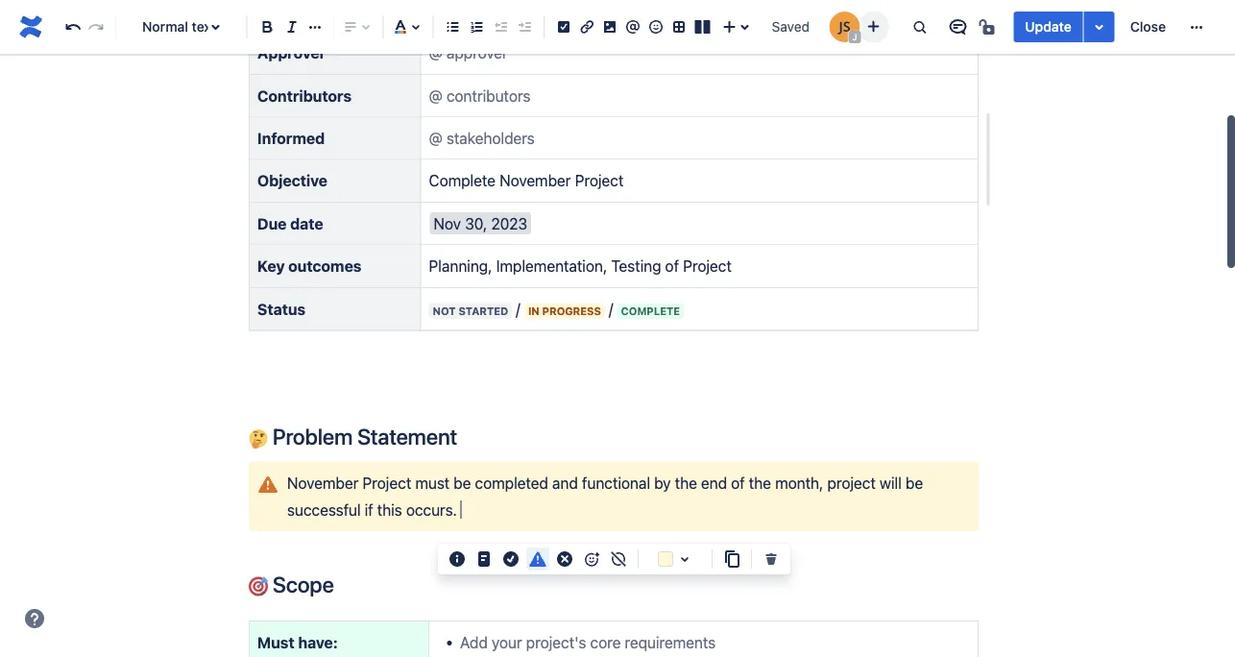 Task type: vqa. For each thing, say whether or not it's contained in the screenshot.
Outdent ⇧Tab "icon" at the top left
yes



Task type: locate. For each thing, give the bounding box(es) containing it.
of right end
[[731, 474, 745, 492]]

normal text
[[142, 19, 216, 35]]

key outcomes
[[257, 257, 362, 275]]

indent tab image
[[513, 15, 536, 38]]

confluence image
[[15, 12, 46, 42]]

nov 30, 2023
[[434, 214, 528, 233]]

bullet list ⌘⇧8 image
[[442, 15, 465, 38]]

0 horizontal spatial project
[[363, 474, 411, 492]]

0 vertical spatial november
[[500, 172, 571, 190]]

0 vertical spatial project
[[575, 172, 624, 190]]

not started / in progress / complete
[[433, 300, 680, 318]]

of
[[665, 257, 679, 275], [731, 474, 745, 492]]

be right the "will"
[[906, 474, 923, 492]]

1 horizontal spatial of
[[731, 474, 745, 492]]

successful
[[287, 500, 361, 519]]

contributors
[[257, 86, 352, 105]]

november inside november project must be completed and functional by the end of the month, project will be successful if this occurs.
[[287, 474, 359, 492]]

numbered list ⌘⇧7 image
[[465, 15, 488, 38]]

november up 2023
[[500, 172, 571, 190]]

started
[[459, 304, 508, 317]]

0 horizontal spatial november
[[287, 474, 359, 492]]

info image
[[446, 548, 469, 571]]

project
[[575, 172, 624, 190], [683, 257, 732, 275], [363, 474, 411, 492]]

0 horizontal spatial the
[[675, 474, 697, 492]]

problem
[[273, 424, 353, 449]]

success image
[[500, 548, 523, 571]]

1 vertical spatial project
[[683, 257, 732, 275]]

invite to edit image
[[862, 15, 885, 38]]

end
[[701, 474, 727, 492]]

complete november project
[[429, 172, 624, 190]]

1 the from the left
[[675, 474, 697, 492]]

1 horizontal spatial the
[[749, 474, 771, 492]]

add image, video, or file image
[[598, 15, 622, 38]]

the
[[675, 474, 697, 492], [749, 474, 771, 492]]

the left month, at bottom right
[[749, 474, 771, 492]]

1 / from the left
[[516, 300, 520, 318]]

in
[[528, 304, 540, 317]]

objective
[[257, 172, 328, 190]]

2 horizontal spatial project
[[683, 257, 732, 275]]

1 horizontal spatial /
[[609, 300, 613, 318]]

progress
[[542, 304, 601, 317]]

2 vertical spatial project
[[363, 474, 411, 492]]

november
[[500, 172, 571, 190], [287, 474, 359, 492]]

project inside november project must be completed and functional by the end of the month, project will be successful if this occurs.
[[363, 474, 411, 492]]

/ right progress
[[609, 300, 613, 318]]

date
[[290, 214, 323, 233]]

informed
[[257, 129, 325, 147]]

by
[[654, 474, 671, 492]]

completed
[[475, 474, 548, 492]]

november up successful
[[287, 474, 359, 492]]

john smith image
[[829, 12, 860, 42]]

background color image
[[673, 548, 696, 571]]

text
[[192, 19, 216, 35]]

copy image
[[720, 548, 743, 571]]

project up this
[[363, 474, 411, 492]]

help image
[[23, 607, 46, 630]]

/
[[516, 300, 520, 318], [609, 300, 613, 318]]

:thinking: image
[[249, 429, 268, 449], [249, 429, 268, 449]]

0 horizontal spatial of
[[665, 257, 679, 275]]

planning,
[[429, 257, 492, 275]]

0 horizontal spatial /
[[516, 300, 520, 318]]

must
[[415, 474, 450, 492]]

this
[[377, 500, 402, 519]]

:dart: image
[[249, 577, 268, 596], [249, 577, 268, 596]]

0 horizontal spatial be
[[454, 474, 471, 492]]

status
[[257, 300, 306, 318]]

0 vertical spatial of
[[665, 257, 679, 275]]

be right must at bottom left
[[454, 474, 471, 492]]

remove image
[[760, 548, 783, 571]]

scope
[[268, 571, 334, 597]]

1 vertical spatial november
[[287, 474, 359, 492]]

2 the from the left
[[749, 474, 771, 492]]

the right by
[[675, 474, 697, 492]]

outdent ⇧tab image
[[489, 15, 512, 38]]

of right testing
[[665, 257, 679, 275]]

link image
[[575, 15, 598, 38]]

update
[[1025, 19, 1072, 35]]

due date
[[257, 214, 323, 233]]

due
[[257, 214, 287, 233]]

find and replace image
[[908, 15, 931, 38]]

1 vertical spatial of
[[731, 474, 745, 492]]

editor add emoji image
[[580, 548, 603, 571]]

/ left in
[[516, 300, 520, 318]]

be
[[454, 474, 471, 492], [906, 474, 923, 492]]

panel warning image
[[256, 473, 280, 496]]

1 horizontal spatial project
[[575, 172, 624, 190]]

normal
[[142, 19, 188, 35]]

project up planning, implementation, testing of project
[[575, 172, 624, 190]]

1 horizontal spatial be
[[906, 474, 923, 492]]

1 be from the left
[[454, 474, 471, 492]]

project right testing
[[683, 257, 732, 275]]

statement
[[357, 424, 457, 449]]



Task type: describe. For each thing, give the bounding box(es) containing it.
implementation,
[[496, 257, 607, 275]]

of inside november project must be completed and functional by the end of the month, project will be successful if this occurs.
[[731, 474, 745, 492]]

approver
[[257, 44, 326, 62]]

update button
[[1014, 12, 1083, 42]]

if
[[365, 500, 373, 519]]

undo ⌘z image
[[61, 15, 84, 38]]

confluence image
[[15, 12, 46, 42]]

action item image
[[552, 15, 575, 38]]

layouts image
[[691, 15, 714, 38]]

note image
[[473, 548, 496, 571]]

november project must be completed and functional by the end of the month, project will be successful if this occurs.
[[287, 474, 927, 519]]

nov
[[434, 214, 461, 233]]

problem statement
[[268, 424, 457, 449]]

occurs.
[[406, 500, 457, 519]]

redo ⌘⇧z image
[[84, 15, 107, 38]]

table image
[[668, 15, 691, 38]]

more image
[[1185, 15, 1208, 38]]

bold ⌘b image
[[256, 15, 279, 38]]

must
[[257, 633, 295, 651]]

no restrictions image
[[977, 15, 1000, 38]]

editable content region
[[218, 0, 1010, 657]]

planning, implementation, testing of project
[[429, 257, 736, 275]]

remove emoji image
[[607, 548, 630, 571]]

error image
[[553, 548, 576, 571]]

2023
[[491, 214, 528, 233]]

adjust update settings image
[[1088, 15, 1111, 38]]

functional
[[582, 474, 650, 492]]

30,
[[465, 214, 487, 233]]

2 be from the left
[[906, 474, 923, 492]]

normal text button
[[124, 6, 239, 48]]

have:
[[298, 633, 338, 651]]

more formatting image
[[303, 15, 326, 38]]

must have:
[[257, 633, 338, 651]]

key
[[257, 257, 285, 275]]

not
[[433, 304, 456, 317]]

month,
[[775, 474, 824, 492]]

comment icon image
[[946, 15, 970, 38]]

mention image
[[622, 15, 645, 38]]

complete
[[429, 172, 496, 190]]

1 horizontal spatial november
[[500, 172, 571, 190]]

saved
[[772, 19, 810, 35]]

close
[[1130, 19, 1166, 35]]

2 / from the left
[[609, 300, 613, 318]]

outcomes
[[288, 257, 362, 275]]

testing
[[611, 257, 661, 275]]

italic ⌘i image
[[280, 15, 303, 38]]

close button
[[1119, 12, 1178, 42]]

complete
[[621, 304, 680, 317]]

warning image
[[526, 548, 549, 571]]

will
[[880, 474, 902, 492]]

project
[[828, 474, 876, 492]]

emoji image
[[645, 15, 668, 38]]

and
[[552, 474, 578, 492]]



